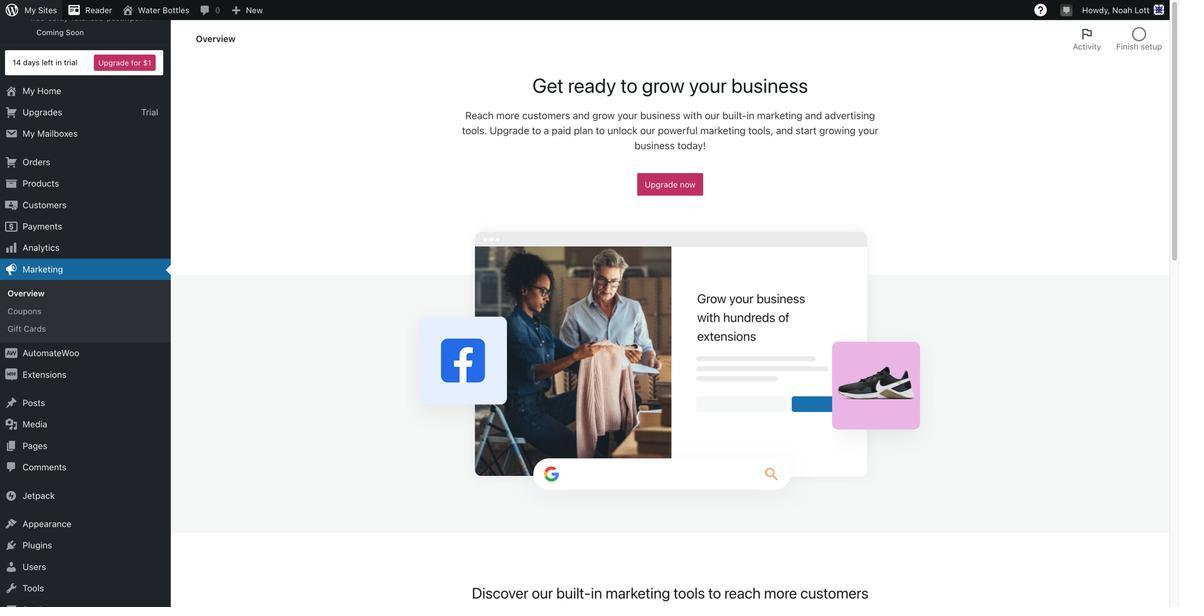 Task type: locate. For each thing, give the bounding box(es) containing it.
softly-
[[48, 13, 71, 22]]

1 vertical spatial built-
[[556, 585, 591, 603]]

business down powerful
[[635, 140, 675, 152]]

upgrade now link
[[637, 173, 703, 196]]

appearance
[[23, 519, 71, 530]]

in inside discover our built-in marketing tools to reach more customers and boost sales
[[591, 585, 602, 603]]

2 vertical spatial our
[[532, 585, 553, 603]]

2 horizontal spatial in
[[747, 110, 755, 122]]

upgrade for $1 button
[[94, 55, 156, 71]]

powerful
[[658, 125, 698, 137]]

0 horizontal spatial more
[[496, 110, 520, 122]]

in
[[56, 58, 62, 67], [747, 110, 755, 122], [591, 585, 602, 603]]

our right with
[[705, 110, 720, 122]]

mailboxes
[[37, 129, 78, 139]]

notification image
[[1062, 4, 1072, 14]]

products
[[23, 178, 59, 189]]

grow up with
[[642, 73, 685, 97]]

1 horizontal spatial bottles
[[163, 5, 189, 15]]

my down upgrades
[[23, 129, 35, 139]]

1 horizontal spatial water
[[138, 5, 160, 15]]

marketing down with
[[701, 125, 746, 137]]

finish setup button
[[1109, 20, 1170, 58]]

0 vertical spatial your
[[689, 73, 727, 97]]

water up woo-
[[30, 0, 54, 11]]

1 horizontal spatial upgrade
[[490, 125, 529, 137]]

bottles inside the water bottles woo-softly-futuristic-post.wpcomstaging.com coming soon
[[56, 0, 85, 11]]

overview up coupons
[[8, 289, 45, 298]]

1 vertical spatial more
[[764, 585, 797, 603]]

boost
[[648, 605, 684, 608]]

get
[[532, 73, 564, 97]]

to up sales
[[709, 585, 721, 603]]

0 vertical spatial my
[[24, 5, 36, 15]]

plan
[[574, 125, 593, 137]]

1 vertical spatial in
[[747, 110, 755, 122]]

2 vertical spatial marketing
[[606, 585, 670, 603]]

business
[[732, 73, 808, 97], [640, 110, 681, 122], [635, 140, 675, 152]]

upgrade
[[98, 58, 129, 67], [490, 125, 529, 137], [645, 180, 678, 189]]

water inside the toolbar navigation
[[138, 5, 160, 15]]

in for trial
[[56, 58, 62, 67]]

activity
[[1073, 42, 1102, 51]]

coming
[[36, 28, 64, 37]]

customers inside reach more customers and grow your business with our built-in marketing and advertising tools. upgrade to a paid plan to unlock our powerful marketing tools, and start growing your business today!
[[522, 110, 570, 122]]

marketing up boost
[[606, 585, 670, 603]]

orders link
[[0, 152, 171, 173]]

my mailboxes
[[23, 129, 78, 139]]

2 horizontal spatial your
[[859, 125, 879, 137]]

tools
[[674, 585, 705, 603]]

left
[[42, 58, 53, 67]]

my sites
[[24, 5, 57, 15]]

futuristic-
[[71, 13, 107, 22]]

0 vertical spatial our
[[705, 110, 720, 122]]

upgrade inside upgrade for $1 button
[[98, 58, 129, 67]]

my
[[24, 5, 36, 15], [23, 86, 35, 96], [23, 129, 35, 139]]

1 vertical spatial grow
[[593, 110, 615, 122]]

1 horizontal spatial our
[[640, 125, 655, 137]]

0 horizontal spatial water
[[30, 0, 54, 11]]

bottles inside the toolbar navigation
[[163, 5, 189, 15]]

0 horizontal spatial our
[[532, 585, 553, 603]]

water for water bottles woo-softly-futuristic-post.wpcomstaging.com coming soon
[[30, 0, 54, 11]]

reach
[[466, 110, 494, 122]]

water right the reader
[[138, 5, 160, 15]]

1 horizontal spatial your
[[689, 73, 727, 97]]

my home
[[23, 86, 61, 96]]

reader link
[[62, 0, 117, 20]]

0 vertical spatial overview
[[196, 34, 236, 44]]

my left sites
[[24, 5, 36, 15]]

bottles
[[56, 0, 85, 11], [163, 5, 189, 15]]

tools,
[[749, 125, 774, 137]]

extensions link
[[0, 364, 171, 386]]

and
[[573, 110, 590, 122], [805, 110, 822, 122], [776, 125, 793, 137], [620, 605, 644, 608]]

marketing up tools,
[[757, 110, 803, 122]]

1 vertical spatial marketing
[[701, 125, 746, 137]]

your up unlock
[[618, 110, 638, 122]]

users link
[[0, 557, 171, 578]]

your down advertising
[[859, 125, 879, 137]]

0 vertical spatial built-
[[723, 110, 747, 122]]

with
[[683, 110, 702, 122]]

grow up unlock
[[593, 110, 615, 122]]

in inside navigation
[[56, 58, 62, 67]]

tab list
[[1066, 20, 1170, 58]]

1 horizontal spatial in
[[591, 585, 602, 603]]

water inside the water bottles woo-softly-futuristic-post.wpcomstaging.com coming soon
[[30, 0, 54, 11]]

upgrade left for
[[98, 58, 129, 67]]

1 vertical spatial customers
[[801, 585, 869, 603]]

0 horizontal spatial upgrade
[[98, 58, 129, 67]]

users
[[23, 562, 46, 573]]

more
[[496, 110, 520, 122], [764, 585, 797, 603]]

my inside my home link
[[23, 86, 35, 96]]

media link
[[0, 414, 171, 436]]

0 horizontal spatial built-
[[556, 585, 591, 603]]

my for my mailboxes
[[23, 129, 35, 139]]

upgrade down reach
[[490, 125, 529, 137]]

and up "start"
[[805, 110, 822, 122]]

1 vertical spatial my
[[23, 86, 35, 96]]

water bottles link
[[117, 0, 194, 20]]

0 vertical spatial upgrade
[[98, 58, 129, 67]]

water
[[30, 0, 54, 11], [138, 5, 160, 15]]

my left home
[[23, 86, 35, 96]]

business up tools,
[[732, 73, 808, 97]]

business up powerful
[[640, 110, 681, 122]]

upgrade inside upgrade now link
[[645, 180, 678, 189]]

1 horizontal spatial customers
[[801, 585, 869, 603]]

0 horizontal spatial grow
[[593, 110, 615, 122]]

and inside discover our built-in marketing tools to reach more customers and boost sales
[[620, 605, 644, 608]]

0 vertical spatial business
[[732, 73, 808, 97]]

my inside my mailboxes link
[[23, 129, 35, 139]]

overview down 0
[[196, 34, 236, 44]]

jetpack
[[23, 491, 55, 501]]

your
[[689, 73, 727, 97], [618, 110, 638, 122], [859, 125, 879, 137]]

upgrade left now
[[645, 180, 678, 189]]

analytics
[[23, 243, 60, 253]]

0 horizontal spatial customers
[[522, 110, 570, 122]]

reader
[[85, 5, 112, 15]]

ready
[[568, 73, 616, 97]]

0 vertical spatial marketing
[[757, 110, 803, 122]]

0 vertical spatial more
[[496, 110, 520, 122]]

my inside my sites link
[[24, 5, 36, 15]]

upgrade for upgrade for $1
[[98, 58, 129, 67]]

now
[[680, 180, 696, 189]]

discover
[[472, 585, 529, 603]]

and up plan
[[573, 110, 590, 122]]

bottles up softly- on the top of page
[[56, 0, 85, 11]]

built- inside reach more customers and grow your business with our built-in marketing and advertising tools. upgrade to a paid plan to unlock our powerful marketing tools, and start growing your business today!
[[723, 110, 747, 122]]

2 horizontal spatial marketing
[[757, 110, 803, 122]]

paid
[[552, 125, 571, 137]]

our right unlock
[[640, 125, 655, 137]]

2 horizontal spatial upgrade
[[645, 180, 678, 189]]

my for my home
[[23, 86, 35, 96]]

built-
[[723, 110, 747, 122], [556, 585, 591, 603]]

0 horizontal spatial overview
[[8, 289, 45, 298]]

1 horizontal spatial more
[[764, 585, 797, 603]]

to
[[621, 73, 638, 97], [532, 125, 541, 137], [596, 125, 605, 137], [709, 585, 721, 603]]

marketing
[[757, 110, 803, 122], [701, 125, 746, 137], [606, 585, 670, 603]]

0 horizontal spatial bottles
[[56, 0, 85, 11]]

comments
[[23, 463, 67, 473]]

our
[[705, 110, 720, 122], [640, 125, 655, 137], [532, 585, 553, 603]]

overview
[[196, 34, 236, 44], [8, 289, 45, 298]]

1 vertical spatial upgrade
[[490, 125, 529, 137]]

howdy, noah lott
[[1083, 5, 1150, 15]]

1 horizontal spatial overview
[[196, 34, 236, 44]]

bottles left 0 link
[[163, 5, 189, 15]]

0 vertical spatial customers
[[522, 110, 570, 122]]

coupons
[[8, 307, 41, 316]]

overview inside overview link
[[8, 289, 45, 298]]

customers
[[522, 110, 570, 122], [801, 585, 869, 603]]

your up with
[[689, 73, 727, 97]]

upgrade inside reach more customers and grow your business with our built-in marketing and advertising tools. upgrade to a paid plan to unlock our powerful marketing tools, and start growing your business today!
[[490, 125, 529, 137]]

1 horizontal spatial marketing
[[701, 125, 746, 137]]

our right discover
[[532, 585, 553, 603]]

0 horizontal spatial your
[[618, 110, 638, 122]]

1 horizontal spatial built-
[[723, 110, 747, 122]]

1 horizontal spatial grow
[[642, 73, 685, 97]]

get ready to grow your business
[[532, 73, 808, 97]]

and left boost
[[620, 605, 644, 608]]

cards
[[24, 324, 46, 334]]

2 vertical spatial upgrade
[[645, 180, 678, 189]]

2 vertical spatial my
[[23, 129, 35, 139]]

2 vertical spatial in
[[591, 585, 602, 603]]

0 horizontal spatial in
[[56, 58, 62, 67]]

1 vertical spatial overview
[[8, 289, 45, 298]]

today!
[[678, 140, 706, 152]]

advertising
[[825, 110, 875, 122]]

products link
[[0, 173, 171, 195]]

more inside discover our built-in marketing tools to reach more customers and boost sales
[[764, 585, 797, 603]]

2 horizontal spatial our
[[705, 110, 720, 122]]

new
[[246, 5, 263, 15]]

to inside discover our built-in marketing tools to reach more customers and boost sales
[[709, 585, 721, 603]]

0 vertical spatial in
[[56, 58, 62, 67]]

overview link
[[0, 285, 171, 303]]

0 horizontal spatial marketing
[[606, 585, 670, 603]]



Task type: vqa. For each thing, say whether or not it's contained in the screenshot.
Group
no



Task type: describe. For each thing, give the bounding box(es) containing it.
discover our built-in marketing tools to reach more customers and boost sales
[[472, 585, 869, 608]]

more inside reach more customers and grow your business with our built-in marketing and advertising tools. upgrade to a paid plan to unlock our powerful marketing tools, and start growing your business today!
[[496, 110, 520, 122]]

new link
[[225, 0, 268, 20]]

finish setup
[[1117, 42, 1163, 51]]

1 vertical spatial our
[[640, 125, 655, 137]]

my sites link
[[0, 0, 62, 20]]

0 vertical spatial grow
[[642, 73, 685, 97]]

woo-
[[30, 13, 48, 22]]

grow inside reach more customers and grow your business with our built-in marketing and advertising tools. upgrade to a paid plan to unlock our powerful marketing tools, and start growing your business today!
[[593, 110, 615, 122]]

media
[[23, 420, 47, 430]]

sites
[[38, 5, 57, 15]]

marketing
[[23, 264, 63, 275]]

my mailboxes link
[[0, 123, 171, 145]]

gift cards link
[[0, 320, 171, 338]]

reach more customers and grow your business with our built-in marketing and advertising tools. upgrade to a paid plan to unlock our powerful marketing tools, and start growing your business today!
[[462, 110, 879, 152]]

analytics link
[[0, 238, 171, 259]]

sales
[[688, 605, 721, 608]]

reach
[[725, 585, 761, 603]]

2 vertical spatial your
[[859, 125, 879, 137]]

for
[[131, 58, 141, 67]]

0 link
[[194, 0, 225, 20]]

finish
[[1117, 42, 1139, 51]]

upgrade now
[[645, 180, 696, 189]]

coupons link
[[0, 303, 171, 320]]

unlock
[[608, 125, 638, 137]]

to right plan
[[596, 125, 605, 137]]

our inside discover our built-in marketing tools to reach more customers and boost sales
[[532, 585, 553, 603]]

tools.
[[462, 125, 487, 137]]

bottles for water bottles
[[163, 5, 189, 15]]

appearance link
[[0, 514, 171, 536]]

my home link
[[0, 80, 171, 102]]

water bottles
[[138, 5, 189, 15]]

lott
[[1135, 5, 1150, 15]]

automatewoo
[[23, 348, 79, 359]]

pages link
[[0, 436, 171, 457]]

automatewoo link
[[0, 343, 171, 364]]

setup
[[1141, 42, 1163, 51]]

jetpack link
[[0, 486, 171, 507]]

a
[[544, 125, 549, 137]]

0
[[215, 5, 220, 15]]

pages
[[23, 441, 47, 452]]

marketing inside discover our built-in marketing tools to reach more customers and boost sales
[[606, 585, 670, 603]]

howdy,
[[1083, 5, 1110, 15]]

comments link
[[0, 457, 171, 479]]

upgrade for upgrade now
[[645, 180, 678, 189]]

my for my sites
[[24, 5, 36, 15]]

water for water bottles
[[138, 5, 160, 15]]

post.wpcomstaging.com
[[107, 13, 193, 22]]

to right ready
[[621, 73, 638, 97]]

payments link
[[0, 216, 171, 238]]

gift cards
[[8, 324, 46, 334]]

activity button
[[1066, 20, 1109, 58]]

start
[[796, 125, 817, 137]]

tab list containing activity
[[1066, 20, 1170, 58]]

noah
[[1113, 5, 1133, 15]]

in inside reach more customers and grow your business with our built-in marketing and advertising tools. upgrade to a paid plan to unlock our powerful marketing tools, and start growing your business today!
[[747, 110, 755, 122]]

plugins link
[[0, 536, 171, 557]]

toolbar navigation
[[0, 0, 1170, 23]]

customers link
[[0, 195, 171, 216]]

1 vertical spatial business
[[640, 110, 681, 122]]

1 vertical spatial your
[[618, 110, 638, 122]]

posts
[[23, 398, 45, 409]]

orders
[[23, 157, 50, 167]]

and left "start"
[[776, 125, 793, 137]]

marketing link
[[0, 259, 171, 280]]

customers
[[23, 200, 67, 210]]

posts link
[[0, 393, 171, 414]]

bottles for water bottles woo-softly-futuristic-post.wpcomstaging.com coming soon
[[56, 0, 85, 11]]

in for marketing
[[591, 585, 602, 603]]

14 days left in trial
[[13, 58, 77, 67]]

trial
[[141, 107, 158, 117]]

growing
[[820, 125, 856, 137]]

water bottles woo-softly-futuristic-post.wpcomstaging.com coming soon
[[30, 0, 193, 37]]

soon
[[66, 28, 84, 37]]

home
[[37, 86, 61, 96]]

days
[[23, 58, 40, 67]]

gift
[[8, 324, 21, 334]]

main menu navigation
[[0, 0, 193, 608]]

plugins
[[23, 541, 52, 551]]

upgrades
[[23, 107, 62, 117]]

2 vertical spatial business
[[635, 140, 675, 152]]

extensions
[[23, 370, 67, 380]]

trial
[[64, 58, 77, 67]]

$1
[[143, 58, 151, 67]]

to left 'a' in the top of the page
[[532, 125, 541, 137]]

built- inside discover our built-in marketing tools to reach more customers and boost sales
[[556, 585, 591, 603]]

upgrade for $1
[[98, 58, 151, 67]]

customers inside discover our built-in marketing tools to reach more customers and boost sales
[[801, 585, 869, 603]]

payments
[[23, 221, 62, 232]]

14
[[13, 58, 21, 67]]



